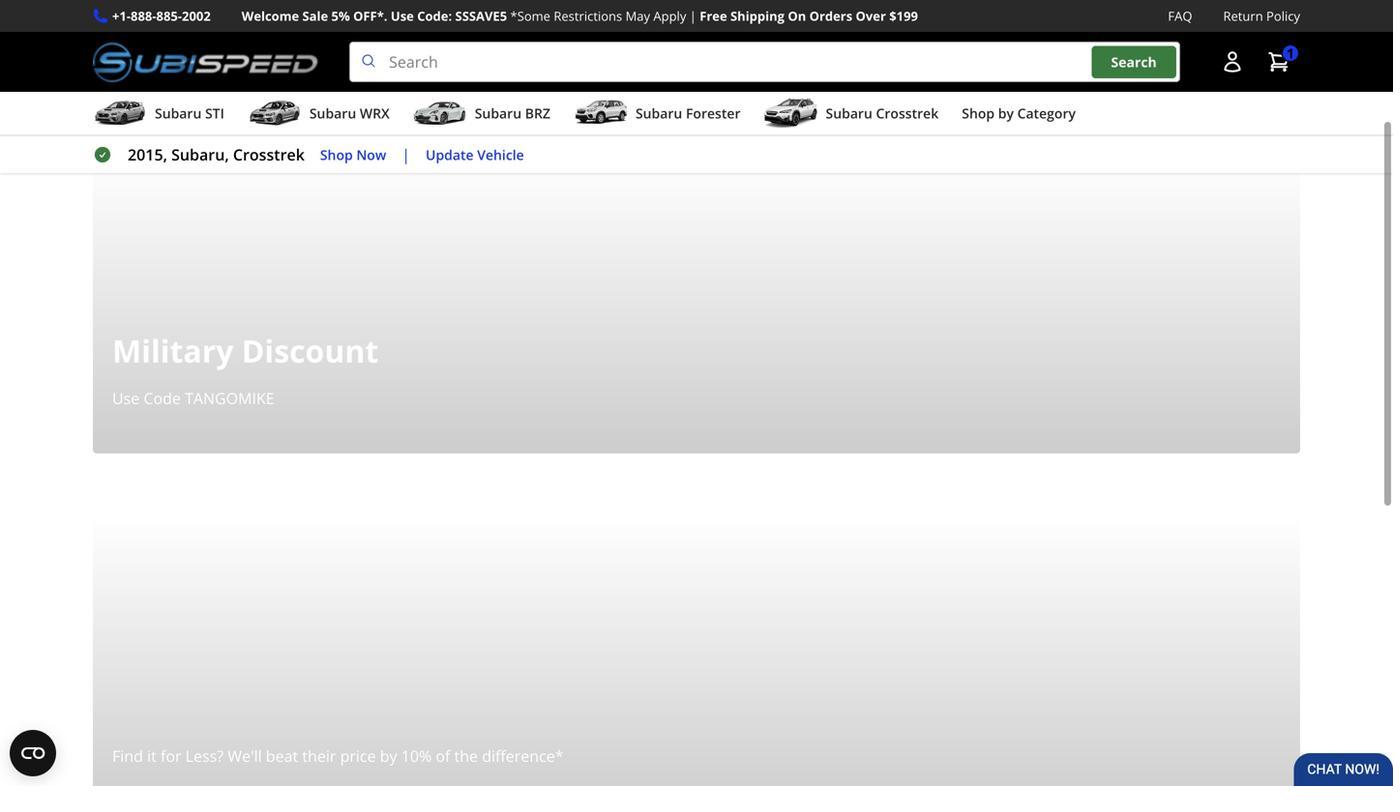 Task type: describe. For each thing, give the bounding box(es) containing it.
2 your from the left
[[1103, 31, 1132, 49]]

sssave5
[[455, 7, 507, 25]]

miss
[[968, 31, 997, 49]]

up
[[136, 31, 153, 49]]

only.
[[896, 31, 927, 49]]

at
[[285, 31, 297, 49]]

on
[[788, 7, 807, 25]]

power up your ride with deals at subispeed! use coupon codes for incredible savings. hurry, some of these are for limited-time only. don't miss out on boosting your performance today!
[[93, 31, 1261, 49]]

subaru brz button
[[413, 96, 551, 135]]

brz
[[525, 104, 551, 123]]

2015, subaru, crosstrek
[[128, 144, 305, 165]]

search button
[[1092, 46, 1177, 78]]

military
[[112, 330, 234, 372]]

welcome
[[242, 7, 299, 25]]

may
[[626, 7, 651, 25]]

a subaru brz thumbnail image image
[[413, 99, 467, 128]]

subispeed logo image
[[93, 42, 319, 82]]

crosstrek inside subaru crosstrek dropdown button
[[876, 104, 939, 123]]

search input field
[[350, 42, 1181, 82]]

subaru forester
[[636, 104, 741, 123]]

coupon
[[402, 31, 449, 49]]

over
[[856, 7, 887, 25]]

code:
[[417, 7, 452, 25]]

ride
[[189, 31, 214, 49]]

a subaru crosstrek thumbnail image image
[[764, 99, 818, 128]]

vehicle
[[477, 145, 524, 164]]

off*.
[[353, 7, 388, 25]]

5%
[[332, 7, 350, 25]]

0 vertical spatial use
[[391, 7, 414, 25]]

hurry,
[[635, 31, 674, 49]]

2002
[[182, 7, 211, 25]]

power
[[93, 31, 133, 49]]

shop for shop now
[[320, 145, 353, 164]]

a subaru sti thumbnail image image
[[93, 99, 147, 128]]

use code tangomike
[[112, 388, 275, 409]]

apply
[[654, 7, 687, 25]]

0 horizontal spatial crosstrek
[[233, 144, 305, 165]]

orders
[[810, 7, 853, 25]]

subaru crosstrek
[[826, 104, 939, 123]]

subaru for subaru wrx
[[310, 104, 356, 123]]

their
[[302, 746, 336, 767]]

1 horizontal spatial for
[[494, 31, 512, 49]]

0 horizontal spatial by
[[380, 746, 397, 767]]

1 vertical spatial use
[[374, 31, 398, 49]]

restrictions
[[554, 7, 623, 25]]

shipping
[[731, 7, 785, 25]]

forester
[[686, 104, 741, 123]]

deals
[[248, 31, 281, 49]]

on
[[1025, 31, 1041, 49]]

with
[[217, 31, 244, 49]]

welcome sale 5% off*. use code: sssave5 *some restrictions may apply | free shipping on orders over $199
[[242, 7, 919, 25]]

button image
[[1222, 50, 1245, 74]]

some
[[678, 31, 713, 49]]

0 horizontal spatial |
[[402, 144, 410, 165]]

0 vertical spatial |
[[690, 7, 697, 25]]

10%
[[401, 746, 432, 767]]

price
[[340, 746, 376, 767]]

subaru,
[[171, 144, 229, 165]]

open widget image
[[10, 731, 56, 777]]

+1-888-885-2002
[[112, 7, 211, 25]]

performance
[[1136, 31, 1218, 49]]

category
[[1018, 104, 1076, 123]]

search
[[1112, 53, 1157, 71]]

return
[[1224, 7, 1264, 25]]

find
[[112, 746, 143, 767]]

return policy link
[[1224, 6, 1301, 26]]

return policy
[[1224, 7, 1301, 25]]

don't
[[930, 31, 964, 49]]

the
[[454, 746, 478, 767]]

policy
[[1267, 7, 1301, 25]]

shop by category
[[962, 104, 1076, 123]]

subaru for subaru crosstrek
[[826, 104, 873, 123]]

subaru for subaru sti
[[155, 104, 202, 123]]

shop for shop by category
[[962, 104, 995, 123]]

it
[[147, 746, 157, 767]]

subaru sti
[[155, 104, 224, 123]]

update vehicle
[[426, 145, 524, 164]]

a subaru wrx thumbnail image image
[[248, 99, 302, 128]]



Task type: locate. For each thing, give the bounding box(es) containing it.
these
[[732, 31, 767, 49]]

| left free
[[690, 7, 697, 25]]

we'll
[[228, 746, 262, 767]]

sale
[[303, 7, 328, 25]]

crosstrek down a subaru wrx thumbnail image
[[233, 144, 305, 165]]

limited-
[[817, 31, 865, 49]]

0 vertical spatial crosstrek
[[876, 104, 939, 123]]

888-
[[131, 7, 156, 25]]

1 vertical spatial |
[[402, 144, 410, 165]]

2 horizontal spatial for
[[795, 31, 813, 49]]

crosstrek
[[876, 104, 939, 123], [233, 144, 305, 165]]

1 horizontal spatial by
[[999, 104, 1014, 123]]

1 horizontal spatial shop
[[962, 104, 995, 123]]

less?
[[186, 746, 224, 767]]

2 vertical spatial use
[[112, 388, 140, 409]]

0 vertical spatial of
[[716, 31, 729, 49]]

now
[[357, 145, 386, 164]]

+1-
[[112, 7, 131, 25]]

for right "are"
[[795, 31, 813, 49]]

shop
[[962, 104, 995, 123], [320, 145, 353, 164]]

of left the
[[436, 746, 450, 767]]

shop now
[[320, 145, 386, 164]]

*some
[[511, 7, 551, 25]]

subaru right a subaru crosstrek thumbnail image
[[826, 104, 873, 123]]

subaru forester button
[[574, 96, 741, 135]]

subaru brz
[[475, 104, 551, 123]]

+1-888-885-2002 link
[[112, 6, 211, 26]]

codes
[[453, 31, 490, 49]]

0 horizontal spatial shop
[[320, 145, 353, 164]]

your down 885-
[[157, 31, 185, 49]]

0 vertical spatial shop
[[962, 104, 995, 123]]

2015,
[[128, 144, 167, 165]]

1
[[1287, 44, 1295, 62]]

2 subaru from the left
[[310, 104, 356, 123]]

subaru
[[155, 104, 202, 123], [310, 104, 356, 123], [475, 104, 522, 123], [636, 104, 683, 123], [826, 104, 873, 123]]

by left 10%
[[380, 746, 397, 767]]

1 vertical spatial by
[[380, 746, 397, 767]]

find it for less? we'll beat their price by 10% of the difference*
[[112, 746, 564, 767]]

faq
[[1169, 7, 1193, 25]]

time
[[865, 31, 893, 49]]

0 vertical spatial by
[[999, 104, 1014, 123]]

are
[[771, 31, 791, 49]]

1 vertical spatial crosstrek
[[233, 144, 305, 165]]

subaru for subaru forester
[[636, 104, 683, 123]]

| right the now
[[402, 144, 410, 165]]

by left the category
[[999, 104, 1014, 123]]

by inside dropdown button
[[999, 104, 1014, 123]]

military discount
[[112, 330, 379, 372]]

1 button
[[1258, 43, 1301, 81]]

a subaru forester thumbnail image image
[[574, 99, 628, 128]]

0 horizontal spatial your
[[157, 31, 185, 49]]

1 horizontal spatial crosstrek
[[876, 104, 939, 123]]

0 horizontal spatial for
[[161, 746, 181, 767]]

1 vertical spatial shop
[[320, 145, 353, 164]]

subaru inside dropdown button
[[155, 104, 202, 123]]

difference*
[[482, 746, 564, 767]]

discount
[[242, 330, 379, 372]]

subaru left the brz
[[475, 104, 522, 123]]

0 horizontal spatial of
[[436, 746, 450, 767]]

subaru left forester at the top of page
[[636, 104, 683, 123]]

savings.
[[581, 31, 631, 49]]

shop by category button
[[962, 96, 1076, 135]]

subaru sti button
[[93, 96, 224, 135]]

your up search
[[1103, 31, 1132, 49]]

today!
[[1222, 31, 1261, 49]]

1 horizontal spatial of
[[716, 31, 729, 49]]

subaru for subaru brz
[[475, 104, 522, 123]]

1 your from the left
[[157, 31, 185, 49]]

tangomike
[[185, 388, 275, 409]]

shop left the category
[[962, 104, 995, 123]]

4 subaru from the left
[[636, 104, 683, 123]]

by
[[999, 104, 1014, 123], [380, 746, 397, 767]]

5 subaru from the left
[[826, 104, 873, 123]]

1 horizontal spatial your
[[1103, 31, 1132, 49]]

$199
[[890, 7, 919, 25]]

shop now link
[[320, 144, 386, 166]]

beat
[[266, 746, 298, 767]]

update
[[426, 145, 474, 164]]

crosstrek down the "only."
[[876, 104, 939, 123]]

subispeed!
[[301, 31, 371, 49]]

shop left the now
[[320, 145, 353, 164]]

faq link
[[1169, 6, 1193, 26]]

1 horizontal spatial |
[[690, 7, 697, 25]]

of down free
[[716, 31, 729, 49]]

3 subaru from the left
[[475, 104, 522, 123]]

sti
[[205, 104, 224, 123]]

out
[[1000, 31, 1022, 49]]

use
[[391, 7, 414, 25], [374, 31, 398, 49], [112, 388, 140, 409]]

for
[[494, 31, 512, 49], [795, 31, 813, 49], [161, 746, 181, 767]]

free
[[700, 7, 728, 25]]

for right "it"
[[161, 746, 181, 767]]

wrx
[[360, 104, 390, 123]]

your
[[157, 31, 185, 49], [1103, 31, 1132, 49]]

incredible
[[515, 31, 578, 49]]

boosting
[[1045, 31, 1100, 49]]

of
[[716, 31, 729, 49], [436, 746, 450, 767]]

subaru wrx button
[[248, 96, 390, 135]]

for right codes
[[494, 31, 512, 49]]

885-
[[156, 7, 182, 25]]

subaru left sti
[[155, 104, 202, 123]]

use left code
[[112, 388, 140, 409]]

1 subaru from the left
[[155, 104, 202, 123]]

1 vertical spatial of
[[436, 746, 450, 767]]

subaru left wrx
[[310, 104, 356, 123]]

shop inside dropdown button
[[962, 104, 995, 123]]

use down off*.
[[374, 31, 398, 49]]

code
[[144, 388, 181, 409]]

subaru wrx
[[310, 104, 390, 123]]

update vehicle button
[[426, 144, 524, 166]]

use right off*.
[[391, 7, 414, 25]]

subaru crosstrek button
[[764, 96, 939, 135]]

subaru inside dropdown button
[[826, 104, 873, 123]]



Task type: vqa. For each thing, say whether or not it's contained in the screenshot.
2015-2021 WRX STi Aftermarket Parts image
no



